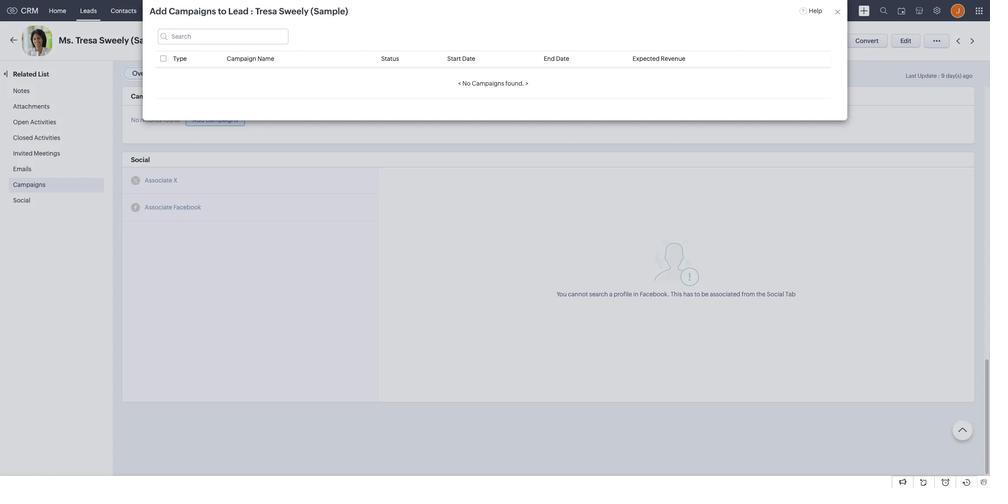 Task type: locate. For each thing, give the bounding box(es) containing it.
1 horizontal spatial add
[[193, 117, 204, 123]]

facebook down x
[[173, 204, 201, 211]]

social up associate x
[[131, 156, 150, 163]]

1 horizontal spatial sweely
[[279, 6, 309, 16]]

1 vertical spatial activities
[[34, 134, 60, 141]]

9
[[941, 73, 945, 79]]

meetings down the "closed activities"
[[34, 150, 60, 157]]

0 horizontal spatial :
[[250, 6, 253, 16]]

convert
[[855, 37, 879, 44]]

campaigns
[[169, 6, 216, 16], [472, 80, 504, 87], [131, 93, 166, 100], [205, 117, 238, 123], [13, 181, 45, 188]]

associate for facebook
[[145, 204, 172, 211]]

0 vertical spatial social
[[131, 156, 150, 163]]

add right found
[[193, 117, 204, 123]]

cannot
[[568, 291, 588, 298]]

expected revenue link
[[633, 55, 685, 62]]

tasks link
[[214, 0, 243, 21]]

campaigns link
[[13, 181, 45, 188]]

associate
[[145, 177, 172, 184], [145, 204, 172, 211]]

be
[[701, 291, 709, 298]]

closed
[[13, 134, 33, 141]]

day(s)
[[946, 73, 961, 79]]

contacts link
[[104, 0, 143, 21]]

notes link
[[13, 87, 30, 94]]

found
[[163, 117, 180, 124]]

associate facebook
[[145, 204, 201, 211]]

you
[[557, 291, 567, 298]]

sweely left reports 'link'
[[279, 6, 309, 16]]

0 horizontal spatial add
[[150, 6, 167, 16]]

2 vertical spatial social
[[767, 291, 784, 298]]

0 vertical spatial tresa
[[255, 6, 277, 16]]

calendar image
[[898, 7, 905, 14]]

1 vertical spatial meetings
[[34, 150, 60, 157]]

0 horizontal spatial social
[[13, 197, 30, 204]]

x
[[173, 177, 177, 184]]

date
[[462, 55, 475, 62], [556, 55, 569, 62]]

tresa right ms.
[[76, 35, 97, 45]]

0 horizontal spatial sweely
[[99, 35, 129, 45]]

end date link
[[544, 55, 569, 62]]

1 date from the left
[[462, 55, 475, 62]]

associates
[[201, 37, 233, 45]]

0 vertical spatial meetings
[[250, 7, 277, 14]]

date right start
[[462, 55, 475, 62]]

2 associate from the top
[[145, 204, 172, 211]]

social right the
[[767, 291, 784, 298]]

reports link
[[311, 0, 347, 21]]

add campaigns link
[[186, 114, 245, 126]]

ago
[[963, 73, 973, 79]]

home link
[[42, 0, 73, 21]]

(sample) right calls
[[311, 6, 348, 16]]

to left the lead
[[218, 6, 226, 16]]

no
[[462, 80, 471, 87], [131, 117, 139, 124]]

social down "campaigns" "link"
[[13, 197, 30, 204]]

add campaigns
[[193, 117, 238, 123]]

0 vertical spatial add
[[150, 6, 167, 16]]

1 vertical spatial no
[[131, 117, 139, 124]]

activities
[[30, 119, 56, 126], [34, 134, 60, 141]]

free upgrade
[[815, 4, 840, 17]]

0 vertical spatial sweely
[[279, 6, 309, 16]]

has
[[683, 291, 693, 298]]

closed activities
[[13, 134, 60, 141]]

leads
[[80, 7, 97, 14]]

1 vertical spatial sweely
[[99, 35, 129, 45]]

add
[[150, 6, 167, 16], [193, 117, 204, 123]]

social link
[[13, 197, 30, 204]]

0 horizontal spatial date
[[462, 55, 475, 62]]

contacts
[[111, 7, 137, 14]]

activities up "invited meetings" link
[[34, 134, 60, 141]]

: right the lead
[[250, 6, 253, 16]]

attachments link
[[13, 103, 50, 110]]

2 date from the left
[[556, 55, 569, 62]]

1 associate from the top
[[145, 177, 172, 184]]

1 vertical spatial tresa
[[76, 35, 97, 45]]

sweely
[[279, 6, 309, 16], [99, 35, 129, 45]]

0 horizontal spatial no
[[131, 117, 139, 124]]

deals link
[[185, 0, 214, 21]]

0 horizontal spatial meetings
[[34, 150, 60, 157]]

1 vertical spatial facebook
[[640, 291, 667, 298]]

.
[[667, 291, 669, 298]]

1 horizontal spatial (sample)
[[311, 6, 348, 16]]

(sample) left -
[[131, 35, 168, 45]]

0 horizontal spatial facebook
[[173, 204, 201, 211]]

sweely down contacts
[[99, 35, 129, 45]]

0 vertical spatial activities
[[30, 119, 56, 126]]

date for end date
[[556, 55, 569, 62]]

list
[[38, 70, 49, 78]]

0 vertical spatial (sample)
[[311, 6, 348, 16]]

add campaigns to lead  :  tresa sweely (sample)
[[150, 6, 348, 16]]

start
[[447, 55, 461, 62]]

morlong
[[174, 37, 200, 45]]

0 vertical spatial no
[[462, 80, 471, 87]]

1 vertical spatial :
[[938, 73, 940, 79]]

to left be
[[694, 291, 700, 298]]

activities for closed activities
[[34, 134, 60, 141]]

1 vertical spatial associate
[[145, 204, 172, 211]]

no left records
[[131, 117, 139, 124]]

expected revenue
[[633, 55, 685, 62]]

help link
[[799, 7, 822, 14]]

1 vertical spatial add
[[193, 117, 204, 123]]

no right <
[[462, 80, 471, 87]]

activities up the "closed activities"
[[30, 119, 56, 126]]

to
[[218, 6, 226, 16], [694, 291, 700, 298]]

timeline link
[[180, 70, 205, 77]]

1 horizontal spatial to
[[694, 291, 700, 298]]

1 vertical spatial (sample)
[[131, 35, 168, 45]]

0 vertical spatial to
[[218, 6, 226, 16]]

home
[[49, 7, 66, 14]]

campaign name
[[227, 55, 274, 62]]

add up 'ms. tresa sweely (sample) - morlong associates' in the top left of the page
[[150, 6, 167, 16]]

1 vertical spatial to
[[694, 291, 700, 298]]

last
[[906, 73, 917, 79]]

Search text field
[[158, 29, 288, 44]]

attachments
[[13, 103, 50, 110]]

expected
[[633, 55, 660, 62]]

1 horizontal spatial date
[[556, 55, 569, 62]]

associate left x
[[145, 177, 172, 184]]

open activities link
[[13, 119, 56, 126]]

campaign name link
[[227, 55, 274, 62]]

status link
[[381, 55, 399, 62]]

end
[[544, 55, 555, 62]]

tresa right the lead
[[255, 6, 277, 16]]

meetings
[[250, 7, 277, 14], [34, 150, 60, 157]]

1 horizontal spatial social
[[131, 156, 150, 163]]

1 horizontal spatial tresa
[[255, 6, 277, 16]]

profile
[[614, 291, 632, 298]]

activities for open activities
[[30, 119, 56, 126]]

meetings right the lead
[[250, 7, 277, 14]]

: left the "9"
[[938, 73, 940, 79]]

facebook right in
[[640, 291, 667, 298]]

related
[[13, 70, 37, 78]]

< no campaigns found. >
[[458, 80, 528, 87]]

0 vertical spatial associate
[[145, 177, 172, 184]]

overview link
[[132, 70, 161, 77]]

2 horizontal spatial social
[[767, 291, 784, 298]]

associate down associate x
[[145, 204, 172, 211]]

date right the end
[[556, 55, 569, 62]]

1 horizontal spatial facebook
[[640, 291, 667, 298]]

found.
[[505, 80, 524, 87]]

accounts link
[[143, 0, 185, 21]]

1 horizontal spatial :
[[938, 73, 940, 79]]

add inside 'link'
[[193, 117, 204, 123]]

reports
[[318, 7, 340, 14]]

0 horizontal spatial to
[[218, 6, 226, 16]]



Task type: describe. For each thing, give the bounding box(es) containing it.
emails
[[13, 166, 31, 173]]

from
[[742, 291, 755, 298]]

invited
[[13, 150, 33, 157]]

upgrade
[[815, 11, 840, 17]]

the
[[756, 291, 766, 298]]

notes
[[13, 87, 30, 94]]

1 horizontal spatial no
[[462, 80, 471, 87]]

add for add campaigns to lead  :  tresa sweely (sample)
[[150, 6, 167, 16]]

last update : 9 day(s) ago
[[906, 73, 973, 79]]

search
[[589, 291, 608, 298]]

related list
[[13, 70, 50, 78]]

type
[[173, 55, 187, 62]]

help
[[809, 7, 822, 14]]

closed activities link
[[13, 134, 60, 141]]

accounts
[[150, 7, 178, 14]]

end date
[[544, 55, 569, 62]]

tasks
[[221, 7, 236, 14]]

open activities
[[13, 119, 56, 126]]

lead
[[228, 6, 249, 16]]

previous record image
[[956, 38, 960, 44]]

edit button
[[891, 34, 920, 48]]

deals
[[192, 7, 207, 14]]

timeline
[[180, 70, 205, 77]]

ms. tresa sweely (sample) - morlong associates
[[59, 35, 233, 45]]

emails link
[[13, 166, 31, 173]]

<
[[458, 80, 461, 87]]

open
[[13, 119, 29, 126]]

invited meetings link
[[13, 150, 60, 157]]

name
[[258, 55, 274, 62]]

revenue
[[661, 55, 685, 62]]

>
[[525, 80, 528, 87]]

meetings link
[[243, 0, 284, 21]]

overview
[[132, 70, 161, 77]]

campaign
[[227, 55, 256, 62]]

campaigns inside add campaigns 'link'
[[205, 117, 238, 123]]

-
[[170, 37, 172, 45]]

you cannot search a profile in facebook . this has to be associated from the social tab
[[557, 291, 796, 298]]

date for start date
[[462, 55, 475, 62]]

start date
[[447, 55, 475, 62]]

no records found
[[131, 117, 180, 124]]

a
[[609, 291, 613, 298]]

calls
[[290, 7, 304, 14]]

add for add campaigns
[[193, 117, 204, 123]]

status
[[381, 55, 399, 62]]

0 vertical spatial :
[[250, 6, 253, 16]]

type link
[[173, 55, 187, 62]]

invited meetings
[[13, 150, 60, 157]]

update
[[918, 73, 937, 79]]

associated
[[710, 291, 740, 298]]

crm
[[21, 6, 39, 15]]

in
[[633, 291, 639, 298]]

0 horizontal spatial (sample)
[[131, 35, 168, 45]]

associate for x
[[145, 177, 172, 184]]

calls link
[[284, 0, 311, 21]]

0 vertical spatial facebook
[[173, 204, 201, 211]]

leads link
[[73, 0, 104, 21]]

associate x
[[145, 177, 177, 184]]

1 horizontal spatial meetings
[[250, 7, 277, 14]]

tab
[[785, 291, 796, 298]]

1 vertical spatial social
[[13, 197, 30, 204]]

records
[[140, 117, 162, 124]]

0 horizontal spatial tresa
[[76, 35, 97, 45]]

convert button
[[846, 34, 888, 48]]

ms.
[[59, 35, 74, 45]]

start date link
[[447, 55, 475, 62]]

edit
[[900, 37, 911, 44]]

next record image
[[971, 38, 976, 44]]



Task type: vqa. For each thing, say whether or not it's contained in the screenshot.
left Social
yes



